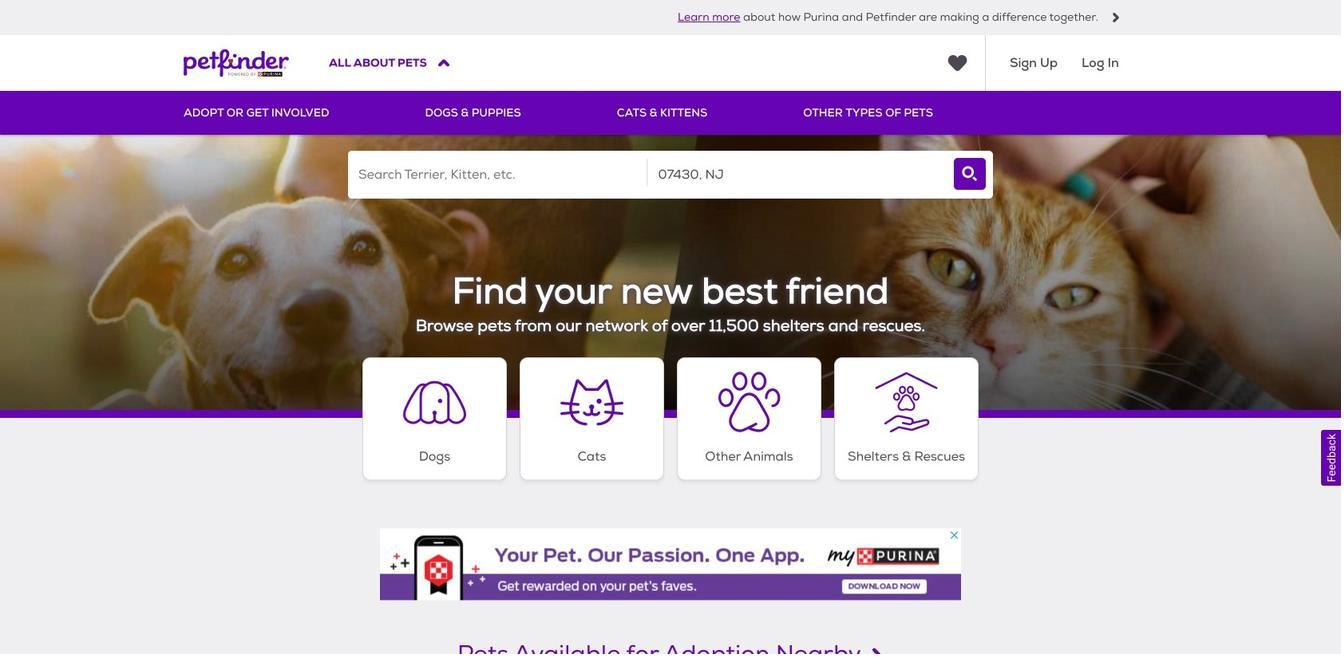 Task type: locate. For each thing, give the bounding box(es) containing it.
Enter City, State, or ZIP text field
[[648, 151, 947, 199]]

Search Terrier, Kitten, etc. text field
[[348, 151, 647, 199]]

primary element
[[184, 91, 1158, 135]]

petfinder logo image
[[184, 35, 289, 91]]



Task type: describe. For each thing, give the bounding box(es) containing it.
advertisement element
[[380, 529, 962, 601]]

9c2b2 image
[[1112, 13, 1121, 22]]



Task type: vqa. For each thing, say whether or not it's contained in the screenshot.
SILVER)
no



